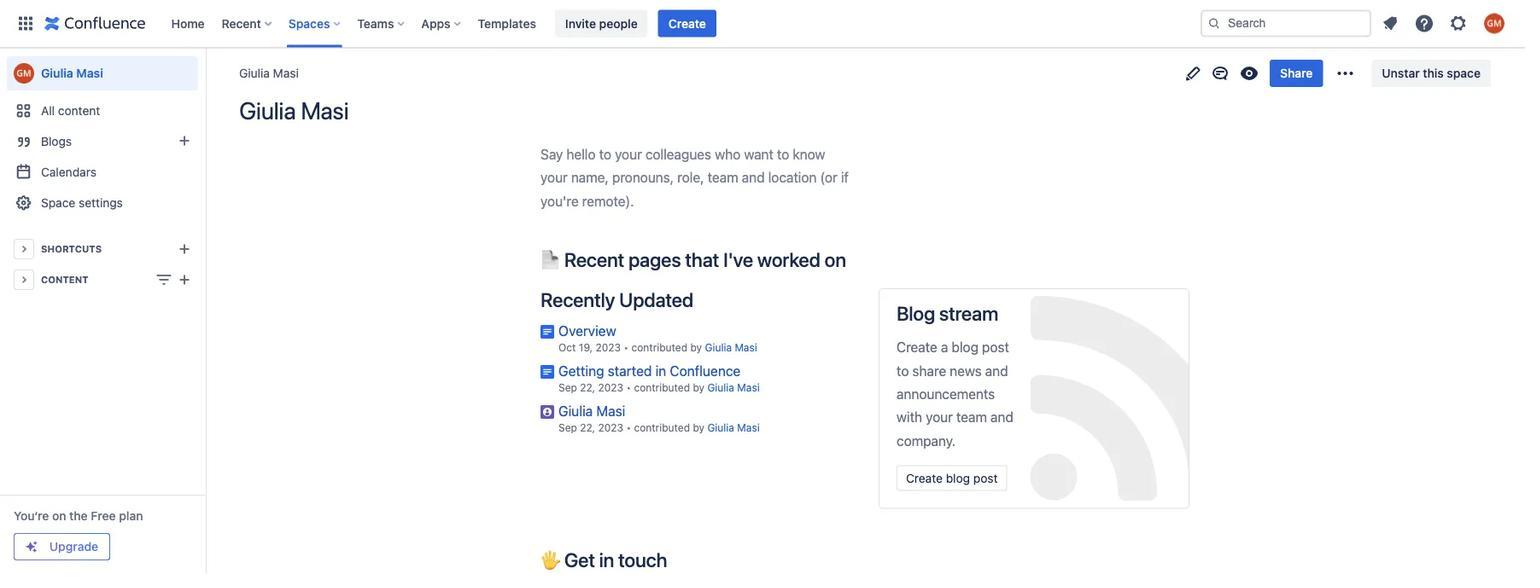 Task type: locate. For each thing, give the bounding box(es) containing it.
1 vertical spatial 2023
[[598, 382, 624, 394]]

and
[[742, 170, 765, 186], [986, 363, 1009, 379], [991, 410, 1014, 426]]

giulia masi sep 22, 2023 • contributed by giulia masi
[[559, 403, 760, 434]]

pronouns,
[[613, 170, 674, 186]]

0 horizontal spatial on
[[52, 510, 66, 524]]

0 horizontal spatial your
[[541, 170, 568, 186]]

the
[[69, 510, 88, 524]]

share
[[913, 363, 947, 379]]

create a page image
[[174, 270, 195, 290]]

name,
[[571, 170, 609, 186]]

19,
[[579, 342, 593, 354]]

0 vertical spatial 22,
[[580, 382, 596, 394]]

create
[[669, 16, 706, 30], [897, 339, 938, 356], [906, 472, 943, 486]]

1 vertical spatial copy image
[[666, 550, 686, 570]]

contributed inside giulia masi sep 22, 2023 • contributed by giulia masi
[[634, 422, 690, 434]]

1 vertical spatial sep
[[559, 422, 577, 434]]

2 horizontal spatial your
[[926, 410, 953, 426]]

0 vertical spatial copy image
[[845, 249, 865, 270]]

recent right "home"
[[222, 16, 261, 30]]

on
[[825, 248, 847, 271], [52, 510, 66, 524]]

recent
[[222, 16, 261, 30], [564, 248, 625, 271]]

you're
[[14, 510, 49, 524]]

on inside space element
[[52, 510, 66, 524]]

space settings
[[41, 196, 123, 210]]

1 vertical spatial in
[[599, 549, 614, 572]]

1 horizontal spatial in
[[656, 363, 667, 379]]

on right worked
[[825, 248, 847, 271]]

0 horizontal spatial recent
[[222, 16, 261, 30]]

0 vertical spatial post
[[983, 339, 1010, 356]]

in inside the getting started in confluence sep 22, 2023 • contributed by giulia masi
[[656, 363, 667, 379]]

share
[[1281, 66, 1314, 80]]

post
[[983, 339, 1010, 356], [974, 472, 998, 486]]

overview link
[[559, 323, 617, 339]]

• inside overview oct 19, 2023 • contributed by giulia masi
[[624, 342, 629, 354]]

1 22, from the top
[[580, 382, 596, 394]]

overview oct 19, 2023 • contributed by giulia masi
[[559, 323, 758, 354]]

0 horizontal spatial copy image
[[666, 550, 686, 570]]

settings
[[79, 196, 123, 210]]

giulia inside the getting started in confluence sep 22, 2023 • contributed by giulia masi
[[708, 382, 735, 394]]

copy image
[[845, 249, 865, 270], [666, 550, 686, 570]]

giulia masi
[[41, 66, 103, 80], [239, 66, 299, 80], [239, 97, 349, 125]]

space settings link
[[7, 188, 198, 219]]

notification icon image
[[1381, 13, 1401, 34]]

create for create
[[669, 16, 706, 30]]

your
[[615, 146, 642, 162], [541, 170, 568, 186], [926, 410, 953, 426]]

blogs link
[[7, 126, 198, 157]]

0 vertical spatial •
[[624, 342, 629, 354]]

create inside 'create a blog post to share news and announcements with your team and company.'
[[897, 339, 938, 356]]

1 horizontal spatial team
[[957, 410, 988, 426]]

team down who
[[708, 170, 739, 186]]

2 vertical spatial contributed
[[634, 422, 690, 434]]

upgrade
[[49, 540, 98, 554]]

you're on the free plan
[[14, 510, 143, 524]]

on left "the"
[[52, 510, 66, 524]]

1 vertical spatial on
[[52, 510, 66, 524]]

recently
[[541, 289, 615, 312]]

0 vertical spatial contributed
[[632, 342, 688, 354]]

📄 recent pages that i've worked on
[[541, 248, 847, 271]]

1 vertical spatial •
[[627, 382, 631, 394]]

Search field
[[1201, 10, 1372, 37]]

1 horizontal spatial to
[[777, 146, 790, 162]]

blogs
[[41, 135, 72, 149]]

2 vertical spatial •
[[627, 422, 631, 434]]

to right want
[[777, 146, 790, 162]]

free
[[91, 510, 116, 524]]

1 horizontal spatial recent
[[564, 248, 625, 271]]

0 vertical spatial 2023
[[596, 342, 621, 354]]

2 vertical spatial create
[[906, 472, 943, 486]]

pages
[[629, 248, 681, 271]]

0 vertical spatial your
[[615, 146, 642, 162]]

help icon image
[[1415, 13, 1435, 34]]

in
[[656, 363, 667, 379], [599, 549, 614, 572]]

your inside 'create a blog post to share news and announcements with your team and company.'
[[926, 410, 953, 426]]

create right people
[[669, 16, 706, 30]]

settings icon image
[[1449, 13, 1470, 34]]

1 vertical spatial your
[[541, 170, 568, 186]]

apps button
[[416, 10, 468, 37]]

upgrade button
[[15, 535, 109, 560]]

2 vertical spatial and
[[991, 410, 1014, 426]]

to
[[599, 146, 612, 162], [777, 146, 790, 162], [897, 363, 909, 379]]

contributed inside the getting started in confluence sep 22, 2023 • contributed by giulia masi
[[634, 382, 690, 394]]

all content
[[41, 104, 100, 118]]

to inside 'create a blog post to share news and announcements with your team and company.'
[[897, 363, 909, 379]]

0 vertical spatial in
[[656, 363, 667, 379]]

spaces button
[[284, 10, 347, 37]]

in right started
[[656, 363, 667, 379]]

0 vertical spatial recent
[[222, 16, 261, 30]]

📄
[[541, 248, 560, 271]]

home
[[171, 16, 205, 30]]

change view image
[[154, 270, 174, 290]]

masi inside overview oct 19, 2023 • contributed by giulia masi
[[735, 342, 758, 354]]

2023 inside the getting started in confluence sep 22, 2023 • contributed by giulia masi
[[598, 382, 624, 394]]

22, inside giulia masi sep 22, 2023 • contributed by giulia masi
[[580, 422, 596, 434]]

confluence image
[[44, 13, 146, 34], [44, 13, 146, 34]]

blog
[[952, 339, 979, 356], [946, 472, 971, 486]]

2 vertical spatial by
[[693, 422, 705, 434]]

if
[[841, 170, 849, 186]]

2 sep from the top
[[559, 422, 577, 434]]

content button
[[7, 265, 198, 296]]

0 vertical spatial and
[[742, 170, 765, 186]]

create up share
[[897, 339, 938, 356]]

🖐 get in touch
[[541, 549, 668, 572]]

0 vertical spatial sep
[[559, 382, 577, 394]]

your down say
[[541, 170, 568, 186]]

create a blog image
[[174, 131, 195, 151]]

in for started
[[656, 363, 667, 379]]

0 horizontal spatial team
[[708, 170, 739, 186]]

🖐
[[541, 549, 560, 572]]

2 vertical spatial your
[[926, 410, 953, 426]]

2023
[[596, 342, 621, 354], [598, 382, 624, 394], [598, 422, 624, 434]]

by inside overview oct 19, 2023 • contributed by giulia masi
[[691, 342, 702, 354]]

1 horizontal spatial on
[[825, 248, 847, 271]]

your up the pronouns,
[[615, 146, 642, 162]]

in right get
[[599, 549, 614, 572]]

0 horizontal spatial in
[[599, 549, 614, 572]]

22,
[[580, 382, 596, 394], [580, 422, 596, 434]]

2 22, from the top
[[580, 422, 596, 434]]

team down announcements
[[957, 410, 988, 426]]

blog right 'a'
[[952, 339, 979, 356]]

1 vertical spatial create
[[897, 339, 938, 356]]

0 vertical spatial by
[[691, 342, 702, 354]]

create for create a blog post to share news and announcements with your team and company.
[[897, 339, 938, 356]]

content
[[58, 104, 100, 118]]

2023 inside giulia masi sep 22, 2023 • contributed by giulia masi
[[598, 422, 624, 434]]

1 vertical spatial by
[[693, 382, 705, 394]]

post inside 'create a blog post to share news and announcements with your team and company.'
[[983, 339, 1010, 356]]

getting
[[559, 363, 605, 379]]

announcements
[[897, 386, 995, 403]]

1 vertical spatial contributed
[[634, 382, 690, 394]]

1 vertical spatial blog
[[946, 472, 971, 486]]

contributed up getting started in confluence link
[[632, 342, 688, 354]]

blog down company.
[[946, 472, 971, 486]]

home link
[[166, 10, 210, 37]]

with
[[897, 410, 923, 426]]

2 horizontal spatial to
[[897, 363, 909, 379]]

1 sep from the top
[[559, 382, 577, 394]]

1 vertical spatial 22,
[[580, 422, 596, 434]]

and down announcements
[[991, 410, 1014, 426]]

getting started in confluence link
[[559, 363, 741, 379]]

company.
[[897, 433, 956, 449]]

to left share
[[897, 363, 909, 379]]

copy image for 📄 recent pages that i've worked on
[[845, 249, 865, 270]]

0 vertical spatial create
[[669, 16, 706, 30]]

and right news at bottom right
[[986, 363, 1009, 379]]

1 vertical spatial post
[[974, 472, 998, 486]]

all content link
[[7, 96, 198, 126]]

team
[[708, 170, 739, 186], [957, 410, 988, 426]]

giulia inside overview oct 19, 2023 • contributed by giulia masi
[[705, 342, 732, 354]]

recent up recently
[[564, 248, 625, 271]]

1 vertical spatial team
[[957, 410, 988, 426]]

sep
[[559, 382, 577, 394], [559, 422, 577, 434]]

masi
[[76, 66, 103, 80], [273, 66, 299, 80], [301, 97, 349, 125], [735, 342, 758, 354], [738, 382, 760, 394], [597, 403, 626, 419], [738, 422, 760, 434]]

contributed
[[632, 342, 688, 354], [634, 382, 690, 394], [634, 422, 690, 434]]

(or
[[821, 170, 838, 186]]

create down company.
[[906, 472, 943, 486]]

create for create blog post
[[906, 472, 943, 486]]

0 vertical spatial team
[[708, 170, 739, 186]]

giulia masi inside space element
[[41, 66, 103, 80]]

contributed inside overview oct 19, 2023 • contributed by giulia masi
[[632, 342, 688, 354]]

by
[[691, 342, 702, 354], [693, 382, 705, 394], [693, 422, 705, 434]]

1 horizontal spatial copy image
[[845, 249, 865, 270]]

create inside button
[[906, 472, 943, 486]]

contributed down getting started in confluence link
[[634, 382, 690, 394]]

want
[[744, 146, 774, 162]]

2 vertical spatial 2023
[[598, 422, 624, 434]]

your down announcements
[[926, 410, 953, 426]]

0 vertical spatial blog
[[952, 339, 979, 356]]

to right hello
[[599, 146, 612, 162]]

banner
[[0, 0, 1526, 48]]

banner containing home
[[0, 0, 1526, 48]]

contributed down the getting started in confluence sep 22, 2023 • contributed by giulia masi
[[634, 422, 690, 434]]

giulia masi link
[[7, 56, 198, 91], [239, 65, 299, 82], [705, 342, 758, 354], [708, 382, 760, 394], [559, 403, 626, 419], [708, 422, 760, 434]]

and inside say hello to your colleagues who want to know your name, pronouns, role, team and location (or if you're remote).
[[742, 170, 765, 186]]

giulia
[[41, 66, 73, 80], [239, 66, 270, 80], [239, 97, 296, 125], [705, 342, 732, 354], [708, 382, 735, 394], [559, 403, 593, 419], [708, 422, 735, 434]]

create inside global element
[[669, 16, 706, 30]]

collapse sidebar image
[[186, 56, 224, 91]]

and down want
[[742, 170, 765, 186]]



Task type: describe. For each thing, give the bounding box(es) containing it.
share button
[[1271, 60, 1324, 87]]

i've
[[724, 248, 754, 271]]

confluence
[[670, 363, 741, 379]]

masi inside the getting started in confluence sep 22, 2023 • contributed by giulia masi
[[738, 382, 760, 394]]

getting started in confluence sep 22, 2023 • contributed by giulia masi
[[559, 363, 760, 394]]

that
[[686, 248, 719, 271]]

role,
[[678, 170, 704, 186]]

recently updated
[[541, 289, 694, 312]]

search image
[[1208, 17, 1222, 30]]

unstar this space button
[[1372, 60, 1492, 87]]

sep inside the getting started in confluence sep 22, 2023 • contributed by giulia masi
[[559, 382, 577, 394]]

giulia inside space element
[[41, 66, 73, 80]]

invite people button
[[555, 10, 648, 37]]

your profile and preferences image
[[1485, 13, 1505, 34]]

premium image
[[25, 541, 38, 554]]

oct
[[559, 342, 576, 354]]

0 vertical spatial on
[[825, 248, 847, 271]]

this
[[1424, 66, 1445, 80]]

calendars link
[[7, 157, 198, 188]]

by inside giulia masi sep 22, 2023 • contributed by giulia masi
[[693, 422, 705, 434]]

• inside giulia masi sep 22, 2023 • contributed by giulia masi
[[627, 422, 631, 434]]

blog inside 'create a blog post to share news and announcements with your team and company.'
[[952, 339, 979, 356]]

team inside say hello to your colleagues who want to know your name, pronouns, role, team and location (or if you're remote).
[[708, 170, 739, 186]]

space
[[41, 196, 75, 210]]

unstar
[[1383, 66, 1421, 80]]

unstar this space
[[1383, 66, 1481, 80]]

shortcuts button
[[7, 234, 198, 265]]

spaces
[[289, 16, 330, 30]]

blog stream
[[897, 302, 999, 325]]

global element
[[10, 0, 1198, 47]]

invite people
[[565, 16, 638, 30]]

post inside button
[[974, 472, 998, 486]]

updated
[[620, 289, 694, 312]]

who
[[715, 146, 741, 162]]

space element
[[0, 48, 205, 575]]

calendars
[[41, 165, 97, 179]]

all
[[41, 104, 55, 118]]

teams button
[[352, 10, 411, 37]]

overview
[[559, 323, 617, 339]]

recent button
[[217, 10, 278, 37]]

by inside the getting started in confluence sep 22, 2023 • contributed by giulia masi
[[693, 382, 705, 394]]

you're
[[541, 193, 579, 209]]

sep inside giulia masi sep 22, 2023 • contributed by giulia masi
[[559, 422, 577, 434]]

blog
[[897, 302, 936, 325]]

apps
[[422, 16, 451, 30]]

edit this page image
[[1183, 63, 1204, 84]]

1 horizontal spatial your
[[615, 146, 642, 162]]

add shortcut image
[[174, 239, 195, 260]]

recent inside dropdown button
[[222, 16, 261, 30]]

1 vertical spatial recent
[[564, 248, 625, 271]]

create link
[[658, 10, 717, 37]]

create a blog post to share news and announcements with your team and company.
[[897, 339, 1014, 449]]

• inside the getting started in confluence sep 22, 2023 • contributed by giulia masi
[[627, 382, 631, 394]]

blog inside button
[[946, 472, 971, 486]]

colleagues
[[646, 146, 712, 162]]

appswitcher icon image
[[15, 13, 36, 34]]

hello
[[567, 146, 596, 162]]

templates link
[[473, 10, 542, 37]]

touch
[[619, 549, 668, 572]]

say hello to your colleagues who want to know your name, pronouns, role, team and location (or if you're remote).
[[541, 146, 853, 209]]

remote).
[[582, 193, 634, 209]]

news
[[950, 363, 982, 379]]

0 horizontal spatial to
[[599, 146, 612, 162]]

content
[[41, 275, 88, 286]]

create blog post
[[906, 472, 998, 486]]

location
[[769, 170, 817, 186]]

teams
[[357, 16, 394, 30]]

space
[[1448, 66, 1481, 80]]

shortcuts
[[41, 244, 102, 255]]

in for get
[[599, 549, 614, 572]]

more actions image
[[1336, 63, 1356, 84]]

stop watching image
[[1240, 63, 1260, 84]]

started
[[608, 363, 652, 379]]

people
[[599, 16, 638, 30]]

plan
[[119, 510, 143, 524]]

say
[[541, 146, 563, 162]]

get
[[564, 549, 595, 572]]

team inside 'create a blog post to share news and announcements with your team and company.'
[[957, 410, 988, 426]]

invite
[[565, 16, 596, 30]]

know
[[793, 146, 826, 162]]

1 vertical spatial and
[[986, 363, 1009, 379]]

masi inside space element
[[76, 66, 103, 80]]

worked
[[758, 248, 821, 271]]

templates
[[478, 16, 536, 30]]

stream
[[940, 302, 999, 325]]

22, inside the getting started in confluence sep 22, 2023 • contributed by giulia masi
[[580, 382, 596, 394]]

2023 inside overview oct 19, 2023 • contributed by giulia masi
[[596, 342, 621, 354]]

a
[[941, 339, 949, 356]]

copy image for 🖐 get in touch
[[666, 550, 686, 570]]

create blog post button
[[897, 466, 1008, 492]]



Task type: vqa. For each thing, say whether or not it's contained in the screenshot.
Configure Code Macro link
no



